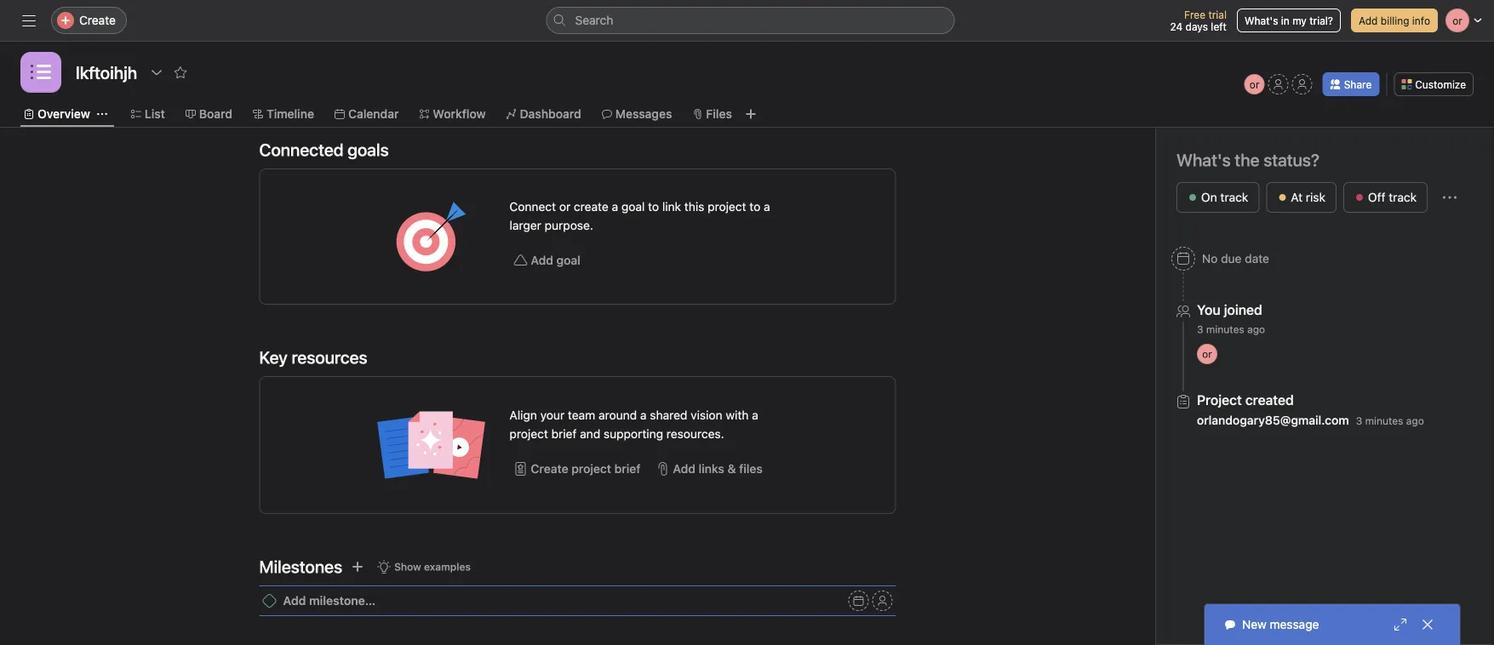 Task type: vqa. For each thing, say whether or not it's contained in the screenshot.
bottom Add
yes



Task type: describe. For each thing, give the bounding box(es) containing it.
files
[[706, 107, 732, 121]]

around
[[599, 408, 637, 422]]

add to starred image
[[174, 66, 187, 79]]

days
[[1186, 20, 1208, 32]]

off track
[[1368, 190, 1417, 204]]

create for create
[[79, 13, 116, 27]]

add for add billing info
[[1359, 14, 1378, 26]]

at risk
[[1291, 190, 1326, 204]]

off track button
[[1343, 182, 1428, 213]]

add goal
[[531, 253, 581, 267]]

share button
[[1323, 72, 1379, 96]]

&
[[728, 462, 736, 476]]

what's the status?
[[1177, 150, 1320, 170]]

what's in my trial?
[[1245, 14, 1333, 26]]

create project brief button
[[510, 454, 645, 484]]

on
[[1201, 190, 1217, 204]]

off
[[1368, 190, 1386, 204]]

team
[[568, 408, 595, 422]]

info
[[1412, 14, 1430, 26]]

or inside button
[[1250, 78, 1260, 90]]

what's for what's the status?
[[1177, 150, 1231, 170]]

list
[[145, 107, 165, 121]]

add links & files button
[[652, 454, 767, 484]]

calendar link
[[335, 105, 399, 123]]

no due date button
[[1164, 243, 1277, 274]]

ago for joined
[[1247, 324, 1265, 335]]

board
[[199, 107, 232, 121]]

add for add goal
[[531, 253, 553, 267]]

calendar
[[348, 107, 399, 121]]

shared
[[650, 408, 687, 422]]

links
[[699, 462, 724, 476]]

add milestone image
[[351, 560, 364, 574]]

orlandogary85@gmail.com link
[[1197, 413, 1349, 427]]

with
[[726, 408, 749, 422]]

add billing info button
[[1351, 9, 1438, 32]]

brief inside align your team around a shared vision with a project brief and supporting resources.
[[551, 427, 577, 441]]

the status?
[[1235, 150, 1320, 170]]

a up supporting at the bottom of the page
[[640, 408, 647, 422]]

purpose.
[[545, 218, 593, 232]]

workflow
[[433, 107, 486, 121]]

overview link
[[24, 105, 90, 123]]

risk
[[1306, 190, 1326, 204]]

Milestone Name text field
[[283, 587, 845, 616]]

you joined 3 minutes ago
[[1197, 302, 1265, 335]]

trial?
[[1310, 14, 1333, 26]]

show
[[394, 561, 421, 573]]

show examples button
[[370, 555, 478, 579]]

vision
[[691, 408, 722, 422]]

track for off track
[[1389, 190, 1417, 204]]

project created
[[1197, 392, 1294, 408]]

more actions image
[[1443, 191, 1457, 204]]

left
[[1211, 20, 1227, 32]]

list image
[[31, 62, 51, 83]]

trial
[[1208, 9, 1227, 20]]

24
[[1170, 20, 1183, 32]]

a right create
[[612, 200, 618, 214]]

overview
[[37, 107, 90, 121]]

free
[[1184, 9, 1206, 20]]

and
[[580, 427, 600, 441]]

new message
[[1242, 618, 1319, 632]]

what's for what's in my trial?
[[1245, 14, 1278, 26]]

no due date
[[1202, 252, 1269, 266]]

dashboard
[[520, 107, 581, 121]]

you
[[1197, 302, 1221, 318]]

on track
[[1201, 190, 1248, 204]]

project created orlandogary85@gmail.com 3 minutes ago
[[1197, 392, 1424, 427]]

minutes for orlandogary85@gmail.com
[[1365, 415, 1403, 427]]

show options image
[[150, 66, 164, 79]]

messages link
[[602, 105, 672, 123]]

1 to from the left
[[648, 200, 659, 214]]

goal inside button
[[556, 253, 581, 267]]

this
[[684, 200, 704, 214]]

on track button
[[1177, 182, 1259, 213]]

you joined button
[[1197, 301, 1265, 318]]

project inside connect or create a goal to link this project to a larger purpose.
[[708, 200, 746, 214]]

search button
[[546, 7, 955, 34]]

what's in my trial? button
[[1237, 9, 1341, 32]]

a right with on the bottom of page
[[752, 408, 758, 422]]

3 for joined
[[1197, 324, 1203, 335]]

due
[[1221, 252, 1242, 266]]

completed milestone image
[[263, 594, 276, 608]]

files link
[[693, 105, 732, 123]]

tab actions image
[[97, 109, 107, 119]]

supporting
[[604, 427, 663, 441]]

add links & files
[[673, 462, 763, 476]]



Task type: locate. For each thing, give the bounding box(es) containing it.
to
[[648, 200, 659, 214], [750, 200, 761, 214]]

0 horizontal spatial project
[[510, 427, 548, 441]]

2 to from the left
[[750, 200, 761, 214]]

expand new message image
[[1394, 618, 1407, 632]]

what's left in
[[1245, 14, 1278, 26]]

ago for orlandogary85@gmail.com
[[1406, 415, 1424, 427]]

goal down purpose.
[[556, 253, 581, 267]]

or inside connect or create a goal to link this project to a larger purpose.
[[559, 200, 571, 214]]

1 vertical spatial 3
[[1356, 415, 1362, 427]]

billing
[[1381, 14, 1409, 26]]

project inside button
[[572, 462, 611, 476]]

connect
[[510, 200, 556, 214]]

1 vertical spatial create
[[531, 462, 568, 476]]

1 horizontal spatial 3
[[1356, 415, 1362, 427]]

0 vertical spatial brief
[[551, 427, 577, 441]]

search list box
[[546, 7, 955, 34]]

1 vertical spatial or
[[559, 200, 571, 214]]

0 vertical spatial or
[[1250, 78, 1260, 90]]

to right this
[[750, 200, 761, 214]]

0 horizontal spatial goal
[[556, 253, 581, 267]]

goal inside connect or create a goal to link this project to a larger purpose.
[[621, 200, 645, 214]]

0 vertical spatial what's
[[1245, 14, 1278, 26]]

close image
[[1421, 618, 1435, 632]]

create
[[79, 13, 116, 27], [531, 462, 568, 476]]

1 vertical spatial add
[[531, 253, 553, 267]]

1 horizontal spatial project
[[572, 462, 611, 476]]

what's up on
[[1177, 150, 1231, 170]]

1 horizontal spatial add
[[673, 462, 696, 476]]

1 horizontal spatial or
[[1202, 348, 1212, 360]]

larger
[[510, 218, 541, 232]]

1 vertical spatial minutes
[[1365, 415, 1403, 427]]

project down align on the bottom left of the page
[[510, 427, 548, 441]]

your
[[540, 408, 565, 422]]

ago
[[1247, 324, 1265, 335], [1406, 415, 1424, 427]]

what's inside "button"
[[1245, 14, 1278, 26]]

list link
[[131, 105, 165, 123]]

0 vertical spatial 3
[[1197, 324, 1203, 335]]

ago inside you joined 3 minutes ago
[[1247, 324, 1265, 335]]

minutes inside project created orlandogary85@gmail.com 3 minutes ago
[[1365, 415, 1403, 427]]

1 vertical spatial what's
[[1177, 150, 1231, 170]]

align your team around a shared vision with a project brief and supporting resources.
[[510, 408, 758, 441]]

brief down your
[[551, 427, 577, 441]]

free trial 24 days left
[[1170, 9, 1227, 32]]

dashboard link
[[506, 105, 581, 123]]

share
[[1344, 78, 1372, 90]]

timeline
[[266, 107, 314, 121]]

2 vertical spatial project
[[572, 462, 611, 476]]

None text field
[[72, 57, 141, 88]]

a
[[612, 200, 618, 214], [764, 200, 770, 214], [640, 408, 647, 422], [752, 408, 758, 422]]

goal left link at the left of page
[[621, 200, 645, 214]]

connect or create a goal to link this project to a larger purpose.
[[510, 200, 770, 232]]

at
[[1291, 190, 1303, 204]]

files
[[739, 462, 763, 476]]

create down your
[[531, 462, 568, 476]]

timeline link
[[253, 105, 314, 123]]

create inside button
[[531, 462, 568, 476]]

milestones
[[259, 557, 342, 577]]

at risk button
[[1266, 182, 1337, 213]]

key resources
[[259, 347, 367, 367]]

or down 'what's in my trial?'
[[1250, 78, 1260, 90]]

2 horizontal spatial project
[[708, 200, 746, 214]]

examples
[[424, 561, 471, 573]]

0 vertical spatial add
[[1359, 14, 1378, 26]]

1 horizontal spatial brief
[[614, 462, 641, 476]]

show examples
[[394, 561, 471, 573]]

3 inside project created orlandogary85@gmail.com 3 minutes ago
[[1356, 415, 1362, 427]]

project inside align your team around a shared vision with a project brief and supporting resources.
[[510, 427, 548, 441]]

0 horizontal spatial track
[[1220, 190, 1248, 204]]

or down you joined 3 minutes ago
[[1202, 348, 1212, 360]]

track right on
[[1220, 190, 1248, 204]]

3 inside you joined 3 minutes ago
[[1197, 324, 1203, 335]]

connected goals
[[259, 140, 389, 160]]

board link
[[185, 105, 232, 123]]

brief
[[551, 427, 577, 441], [614, 462, 641, 476]]

3
[[1197, 324, 1203, 335], [1356, 415, 1362, 427]]

add inside popup button
[[673, 462, 696, 476]]

in
[[1281, 14, 1290, 26]]

joined
[[1224, 302, 1262, 318]]

0 vertical spatial minutes
[[1206, 324, 1244, 335]]

1 horizontal spatial ago
[[1406, 415, 1424, 427]]

a right this
[[764, 200, 770, 214]]

add down larger
[[531, 253, 553, 267]]

0 horizontal spatial minutes
[[1206, 324, 1244, 335]]

1 horizontal spatial what's
[[1245, 14, 1278, 26]]

0 horizontal spatial create
[[79, 13, 116, 27]]

0 horizontal spatial what's
[[1177, 150, 1231, 170]]

add billing info
[[1359, 14, 1430, 26]]

or button
[[1244, 74, 1265, 95]]

1 horizontal spatial minutes
[[1365, 415, 1403, 427]]

align
[[510, 408, 537, 422]]

search
[[575, 13, 613, 27]]

link
[[662, 200, 681, 214]]

1 vertical spatial project
[[510, 427, 548, 441]]

add for add links & files
[[673, 462, 696, 476]]

0 vertical spatial ago
[[1247, 324, 1265, 335]]

3 for orlandogary85@gmail.com
[[1356, 415, 1362, 427]]

add left 'billing'
[[1359, 14, 1378, 26]]

goal
[[621, 200, 645, 214], [556, 253, 581, 267]]

track for on track
[[1220, 190, 1248, 204]]

messages
[[615, 107, 672, 121]]

or up purpose.
[[559, 200, 571, 214]]

0 horizontal spatial brief
[[551, 427, 577, 441]]

create
[[574, 200, 609, 214]]

track inside button
[[1220, 190, 1248, 204]]

what's
[[1245, 14, 1278, 26], [1177, 150, 1231, 170]]

0 vertical spatial project
[[708, 200, 746, 214]]

add goal button
[[510, 245, 585, 276]]

1 horizontal spatial goal
[[621, 200, 645, 214]]

create right expand sidebar icon
[[79, 13, 116, 27]]

add left links
[[673, 462, 696, 476]]

customize
[[1415, 78, 1466, 90]]

Completed milestone checkbox
[[263, 594, 276, 608]]

project right this
[[708, 200, 746, 214]]

project down and
[[572, 462, 611, 476]]

0 horizontal spatial 3
[[1197, 324, 1203, 335]]

create for create project brief
[[531, 462, 568, 476]]

2 horizontal spatial add
[[1359, 14, 1378, 26]]

1 horizontal spatial track
[[1389, 190, 1417, 204]]

track right the off
[[1389, 190, 1417, 204]]

2 horizontal spatial or
[[1250, 78, 1260, 90]]

0 vertical spatial goal
[[621, 200, 645, 214]]

0 horizontal spatial or
[[559, 200, 571, 214]]

create button
[[51, 7, 127, 34]]

ago inside project created orlandogary85@gmail.com 3 minutes ago
[[1406, 415, 1424, 427]]

create project brief
[[531, 462, 641, 476]]

add tab image
[[744, 107, 758, 121]]

brief inside button
[[614, 462, 641, 476]]

2 track from the left
[[1389, 190, 1417, 204]]

1 vertical spatial ago
[[1406, 415, 1424, 427]]

0 horizontal spatial ago
[[1247, 324, 1265, 335]]

add
[[1359, 14, 1378, 26], [531, 253, 553, 267], [673, 462, 696, 476]]

1 vertical spatial goal
[[556, 253, 581, 267]]

my
[[1293, 14, 1307, 26]]

1 horizontal spatial to
[[750, 200, 761, 214]]

minutes for joined
[[1206, 324, 1244, 335]]

track inside 'button'
[[1389, 190, 1417, 204]]

orlandogary85@gmail.com
[[1197, 413, 1349, 427]]

2 vertical spatial add
[[673, 462, 696, 476]]

to left link at the left of page
[[648, 200, 659, 214]]

date
[[1245, 252, 1269, 266]]

0 horizontal spatial add
[[531, 253, 553, 267]]

no
[[1202, 252, 1218, 266]]

expand sidebar image
[[22, 14, 36, 27]]

resources.
[[667, 427, 724, 441]]

1 track from the left
[[1220, 190, 1248, 204]]

0 horizontal spatial to
[[648, 200, 659, 214]]

workflow link
[[419, 105, 486, 123]]

customize button
[[1394, 72, 1474, 96]]

project
[[708, 200, 746, 214], [510, 427, 548, 441], [572, 462, 611, 476]]

minutes inside you joined 3 minutes ago
[[1206, 324, 1244, 335]]

1 vertical spatial brief
[[614, 462, 641, 476]]

brief down supporting at the bottom of the page
[[614, 462, 641, 476]]

create inside popup button
[[79, 13, 116, 27]]

1 horizontal spatial create
[[531, 462, 568, 476]]

track
[[1220, 190, 1248, 204], [1389, 190, 1417, 204]]

2 vertical spatial or
[[1202, 348, 1212, 360]]

0 vertical spatial create
[[79, 13, 116, 27]]



